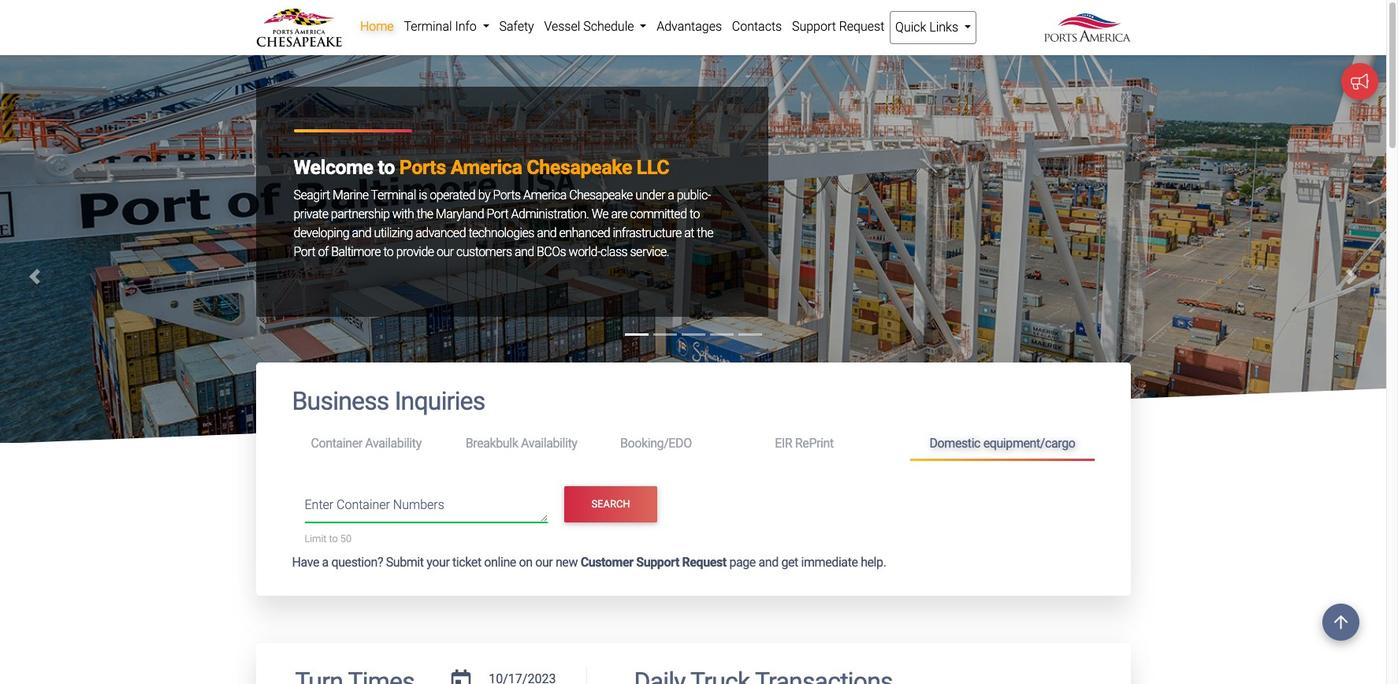 Task type: vqa. For each thing, say whether or not it's contained in the screenshot.
Quick Links link
yes



Task type: describe. For each thing, give the bounding box(es) containing it.
ticket
[[452, 555, 481, 569]]

vessel schedule
[[544, 19, 637, 34]]

safety
[[499, 19, 534, 34]]

business inquiries main content
[[244, 363, 1142, 684]]

0 vertical spatial chesapeake
[[527, 156, 632, 179]]

immediate
[[801, 555, 858, 569]]

help.
[[861, 555, 886, 569]]

maryland
[[436, 206, 484, 221]]

operated
[[430, 188, 475, 203]]

america inside seagirt marine terminal is operated by ports america chesapeake under a public- private partnership with the maryland port administration.                         we are committed to developing and utilizing advanced technologies and enhanced infrastructure at the port of baltimore to provide                         our customers and bcos world-class service.
[[523, 188, 566, 203]]

support inside business inquiries main content
[[636, 555, 679, 569]]

to inside business inquiries main content
[[329, 533, 338, 545]]

limit to 50
[[305, 533, 352, 545]]

1 horizontal spatial support
[[792, 19, 836, 34]]

contacts
[[732, 19, 782, 34]]

customers
[[456, 244, 512, 259]]

and inside business inquiries main content
[[759, 555, 779, 569]]

technologies
[[468, 225, 534, 240]]

baltimore
[[331, 244, 381, 259]]

quick
[[895, 20, 926, 35]]

domestic equipment/cargo link
[[911, 429, 1094, 461]]

by
[[478, 188, 490, 203]]

schedule
[[583, 19, 634, 34]]

customer support request link
[[581, 555, 727, 569]]

llc
[[637, 156, 669, 179]]

eir
[[775, 436, 792, 451]]

domestic
[[930, 436, 981, 451]]

service.
[[630, 244, 669, 259]]

domestic equipment/cargo
[[930, 436, 1075, 451]]

to down utilizing
[[383, 244, 394, 259]]

eir reprint
[[775, 436, 834, 451]]

container availability
[[311, 436, 422, 451]]

at
[[684, 225, 694, 240]]

question?
[[331, 555, 383, 569]]

and down administration.
[[537, 225, 557, 240]]

have a question? submit your ticket online on our new customer support request page and get immediate help.
[[292, 555, 886, 569]]

inquiries
[[395, 387, 485, 416]]

submit
[[386, 555, 424, 569]]

committed
[[630, 206, 687, 221]]

booking/edo link
[[601, 429, 756, 458]]

have
[[292, 555, 319, 569]]

enhanced
[[559, 225, 610, 240]]

0 vertical spatial port
[[487, 206, 509, 221]]

eir reprint link
[[756, 429, 911, 458]]

world-
[[569, 244, 601, 259]]

chesapeake inside seagirt marine terminal is operated by ports america chesapeake under a public- private partnership with the maryland port administration.                         we are committed to developing and utilizing advanced technologies and enhanced infrastructure at the port of baltimore to provide                         our customers and bcos world-class service.
[[569, 188, 633, 203]]

administration.
[[511, 206, 589, 221]]

limit
[[305, 533, 327, 545]]

vessel
[[544, 19, 580, 34]]

booking/edo
[[620, 436, 692, 451]]

of
[[318, 244, 328, 259]]

search
[[591, 498, 630, 510]]

seagirt
[[294, 188, 330, 203]]

50
[[340, 533, 352, 545]]

our inside business inquiries main content
[[535, 555, 553, 569]]

0 horizontal spatial port
[[294, 244, 315, 259]]

enter
[[305, 498, 334, 513]]

a inside business inquiries main content
[[322, 555, 329, 569]]

welcome
[[294, 156, 373, 179]]

availability for breakbulk availability
[[521, 436, 577, 451]]

1 horizontal spatial request
[[839, 19, 885, 34]]

terminal info link
[[399, 11, 494, 43]]

go to top image
[[1323, 604, 1360, 641]]

page
[[729, 555, 756, 569]]

online
[[484, 555, 516, 569]]

to up with
[[378, 156, 395, 179]]

under
[[635, 188, 665, 203]]

our inside seagirt marine terminal is operated by ports america chesapeake under a public- private partnership with the maryland port administration.                         we are committed to developing and utilizing advanced technologies and enhanced infrastructure at the port of baltimore to provide                         our customers and bcos world-class service.
[[437, 244, 454, 259]]

0 horizontal spatial america
[[451, 156, 522, 179]]

private
[[294, 206, 328, 221]]

utilizing
[[374, 225, 413, 240]]

1 vertical spatial container
[[337, 498, 390, 513]]

bcos
[[537, 244, 566, 259]]

and down the "partnership"
[[352, 225, 371, 240]]

developing
[[294, 225, 349, 240]]

new
[[556, 555, 578, 569]]

terminal inside seagirt marine terminal is operated by ports america chesapeake under a public- private partnership with the maryland port administration.                         we are committed to developing and utilizing advanced technologies and enhanced infrastructure at the port of baltimore to provide                         our customers and bcos world-class service.
[[371, 188, 416, 203]]

safety link
[[494, 11, 539, 43]]

on
[[519, 555, 533, 569]]



Task type: locate. For each thing, give the bounding box(es) containing it.
home link
[[355, 11, 399, 43]]

none text field inside business inquiries main content
[[483, 666, 562, 684]]

1 horizontal spatial a
[[668, 188, 674, 203]]

Enter Container Numbers text field
[[305, 496, 548, 523]]

infrastructure
[[613, 225, 682, 240]]

1 vertical spatial ports
[[493, 188, 521, 203]]

terminal info
[[404, 19, 480, 34]]

breakbulk availability
[[466, 436, 577, 451]]

container availability link
[[292, 429, 447, 458]]

request inside business inquiries main content
[[682, 555, 727, 569]]

port up technologies
[[487, 206, 509, 221]]

we
[[592, 206, 609, 221]]

your
[[427, 555, 450, 569]]

ports up is
[[399, 156, 446, 179]]

1 vertical spatial support
[[636, 555, 679, 569]]

1 vertical spatial our
[[535, 555, 553, 569]]

america up by at the top left
[[451, 156, 522, 179]]

ports america chesapeake image
[[0, 55, 1386, 656]]

0 horizontal spatial a
[[322, 555, 329, 569]]

1 horizontal spatial ports
[[493, 188, 521, 203]]

with
[[392, 206, 414, 221]]

0 horizontal spatial our
[[437, 244, 454, 259]]

None text field
[[483, 666, 562, 684]]

support right customer
[[636, 555, 679, 569]]

0 vertical spatial our
[[437, 244, 454, 259]]

1 vertical spatial terminal
[[371, 188, 416, 203]]

quick links link
[[890, 11, 977, 44]]

1 vertical spatial a
[[322, 555, 329, 569]]

is
[[419, 188, 427, 203]]

search button
[[564, 486, 657, 522]]

1 availability from the left
[[365, 436, 422, 451]]

1 horizontal spatial america
[[523, 188, 566, 203]]

1 vertical spatial port
[[294, 244, 315, 259]]

request left quick
[[839, 19, 885, 34]]

support right contacts
[[792, 19, 836, 34]]

port
[[487, 206, 509, 221], [294, 244, 315, 259]]

and left the bcos
[[515, 244, 534, 259]]

0 vertical spatial a
[[668, 188, 674, 203]]

marine
[[333, 188, 368, 203]]

support request link
[[787, 11, 890, 43]]

links
[[929, 20, 958, 35]]

home
[[360, 19, 394, 34]]

quick links
[[895, 20, 961, 35]]

1 vertical spatial request
[[682, 555, 727, 569]]

1 vertical spatial america
[[523, 188, 566, 203]]

and left get
[[759, 555, 779, 569]]

0 vertical spatial ports
[[399, 156, 446, 179]]

0 horizontal spatial availability
[[365, 436, 422, 451]]

to
[[378, 156, 395, 179], [690, 206, 700, 221], [383, 244, 394, 259], [329, 533, 338, 545]]

0 vertical spatial the
[[417, 206, 433, 221]]

class
[[601, 244, 627, 259]]

2 availability from the left
[[521, 436, 577, 451]]

port left of
[[294, 244, 315, 259]]

1 vertical spatial the
[[697, 225, 713, 240]]

0 horizontal spatial request
[[682, 555, 727, 569]]

ports right by at the top left
[[493, 188, 521, 203]]

the
[[417, 206, 433, 221], [697, 225, 713, 240]]

equipment/cargo
[[983, 436, 1075, 451]]

reprint
[[795, 436, 834, 451]]

availability down 'business inquiries' at the left bottom
[[365, 436, 422, 451]]

info
[[455, 19, 477, 34]]

partnership
[[331, 206, 390, 221]]

breakbulk
[[466, 436, 518, 451]]

a right have on the bottom left of page
[[322, 555, 329, 569]]

1 horizontal spatial our
[[535, 555, 553, 569]]

the down is
[[417, 206, 433, 221]]

0 horizontal spatial ports
[[399, 156, 446, 179]]

america up administration.
[[523, 188, 566, 203]]

container
[[311, 436, 362, 451], [337, 498, 390, 513]]

0 vertical spatial america
[[451, 156, 522, 179]]

chesapeake
[[527, 156, 632, 179], [569, 188, 633, 203]]

support
[[792, 19, 836, 34], [636, 555, 679, 569]]

terminal up with
[[371, 188, 416, 203]]

1 horizontal spatial availability
[[521, 436, 577, 451]]

0 vertical spatial container
[[311, 436, 362, 451]]

calendar day image
[[451, 670, 471, 684]]

are
[[611, 206, 627, 221]]

business inquiries
[[292, 387, 485, 416]]

vessel schedule link
[[539, 11, 652, 43]]

container up 50
[[337, 498, 390, 513]]

our right on
[[535, 555, 553, 569]]

request left page
[[682, 555, 727, 569]]

to down public- at the top
[[690, 206, 700, 221]]

1 vertical spatial chesapeake
[[569, 188, 633, 203]]

seagirt marine terminal is operated by ports america chesapeake under a public- private partnership with the maryland port administration.                         we are committed to developing and utilizing advanced technologies and enhanced infrastructure at the port of baltimore to provide                         our customers and bcos world-class service.
[[294, 188, 713, 259]]

a inside seagirt marine terminal is operated by ports america chesapeake under a public- private partnership with the maryland port administration.                         we are committed to developing and utilizing advanced technologies and enhanced infrastructure at the port of baltimore to provide                         our customers and bcos world-class service.
[[668, 188, 674, 203]]

breakbulk availability link
[[447, 429, 601, 458]]

the right at
[[697, 225, 713, 240]]

public-
[[677, 188, 711, 203]]

enter container numbers
[[305, 498, 444, 513]]

0 vertical spatial terminal
[[404, 19, 452, 34]]

0 horizontal spatial the
[[417, 206, 433, 221]]

advantages
[[657, 19, 722, 34]]

availability for container availability
[[365, 436, 422, 451]]

terminal left info
[[404, 19, 452, 34]]

support request
[[792, 19, 885, 34]]

container down business
[[311, 436, 362, 451]]

contacts link
[[727, 11, 787, 43]]

to left 50
[[329, 533, 338, 545]]

0 vertical spatial request
[[839, 19, 885, 34]]

advantages link
[[652, 11, 727, 43]]

availability inside "link"
[[521, 436, 577, 451]]

business
[[292, 387, 389, 416]]

availability right the breakbulk
[[521, 436, 577, 451]]

numbers
[[393, 498, 444, 513]]

ports
[[399, 156, 446, 179], [493, 188, 521, 203]]

ports inside seagirt marine terminal is operated by ports america chesapeake under a public- private partnership with the maryland port administration.                         we are committed to developing and utilizing advanced technologies and enhanced infrastructure at the port of baltimore to provide                         our customers and bcos world-class service.
[[493, 188, 521, 203]]

1 horizontal spatial the
[[697, 225, 713, 240]]

1 horizontal spatial port
[[487, 206, 509, 221]]

0 vertical spatial support
[[792, 19, 836, 34]]

a right under
[[668, 188, 674, 203]]

0 horizontal spatial support
[[636, 555, 679, 569]]

provide
[[396, 244, 434, 259]]

welcome to ports america chesapeake llc
[[294, 156, 669, 179]]

america
[[451, 156, 522, 179], [523, 188, 566, 203]]

and
[[352, 225, 371, 240], [537, 225, 557, 240], [515, 244, 534, 259], [759, 555, 779, 569]]

customer
[[581, 555, 633, 569]]

our
[[437, 244, 454, 259], [535, 555, 553, 569]]

get
[[781, 555, 798, 569]]

our down advanced
[[437, 244, 454, 259]]

advanced
[[416, 225, 466, 240]]



